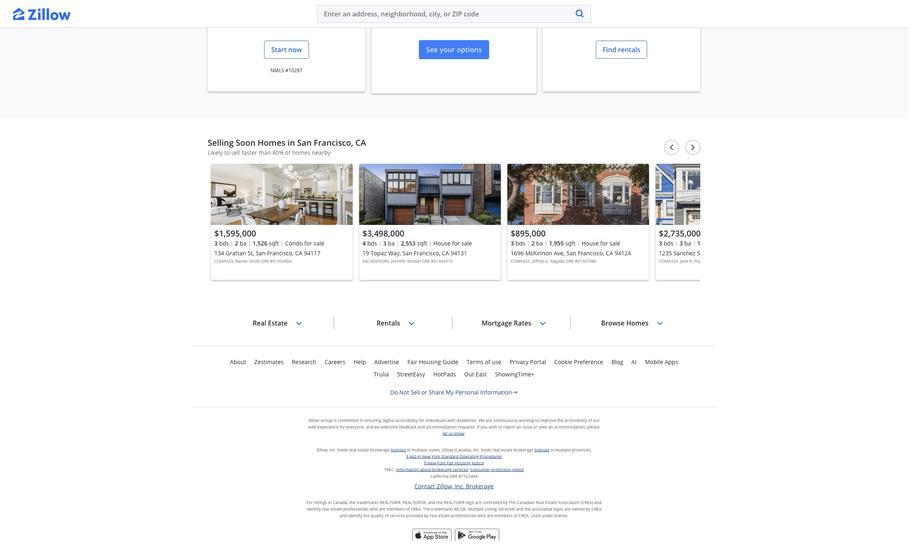 Task type: describe. For each thing, give the bounding box(es) containing it.
rentals
[[619, 45, 641, 54]]

ba inside 1235 sanchez st, san francisco, ca 94114 element
[[685, 239, 692, 247]]

requests.
[[459, 424, 476, 430]]

ba for $895,000
[[537, 239, 543, 247]]

1 horizontal spatial an
[[517, 424, 522, 430]]

google play logo image
[[455, 529, 500, 542]]

134 grattan st, san francisco, ca 94117 link
[[215, 248, 350, 258]]

for listings in canada, the trademarks realtor®, realtors®, and the realtor® logo are controlled by the canadian real estate association (crea) and identify real estate professionals who are members of crea. the trademarks mls®, multiple listing service® and the associated logos are owned by crea and identify the quality of services provided by real estate professionals who are members of crea. used under license.
[[307, 500, 602, 519]]

$895,000 group
[[508, 164, 650, 280]]

ca for $3,498,000
[[442, 249, 450, 257]]

housing inside zillow, inc. holds real estate brokerage licenses in multiple states. zillow (canada), inc. holds real estate brokerage licenses in multiple provinces. § 442-h new york standard operating procedures § new york fair housing notice trec: information about brokerage services , consumer protection notice california dre #1522444 contact zillow, inc. brokerage
[[455, 461, 471, 466]]

loans
[[272, 0, 290, 1]]

get
[[305, 0, 314, 1]]

sqft for $895,000
[[566, 239, 576, 247]]

0 horizontal spatial brokerage
[[371, 447, 390, 453]]

estate down realtor®
[[439, 513, 450, 519]]

and up crea
[[595, 500, 602, 506]]

2 3 from the left
[[384, 239, 387, 247]]

and right feedback
[[418, 424, 425, 430]]

19 topaz way, san francisco, ca 94131 element
[[360, 164, 501, 280]]

ca inside the selling soon homes in san francisco, ca likely to sell faster than 80% of homes nearby
[[356, 137, 366, 148]]

2 horizontal spatial brokerage
[[514, 447, 534, 453]]

license.
[[555, 513, 569, 519]]

real up procedures
[[493, 447, 500, 453]]

careers link
[[325, 357, 346, 367]]

compass, for $895,000
[[511, 258, 531, 264]]

issue
[[523, 424, 533, 430]]

r.
[[690, 258, 694, 264]]

jennifer
[[392, 258, 407, 264]]

for for $1,595,000
[[305, 239, 312, 247]]

→
[[513, 389, 518, 396]]

to down shopping
[[596, 12, 602, 20]]

zillow logo image
[[13, 0, 71, 28]]

,
[[469, 467, 470, 473]]

0 vertical spatial housing
[[419, 358, 441, 366]]

can inside zillow home loans can get you pre- approved so you're ready to make an offer quickly when you find the right home.
[[292, 0, 303, 1]]

crea
[[592, 507, 602, 512]]

to up everyone,
[[360, 418, 364, 423]]

1696 mckinnon ave, san francisco, ca 94124 compass, jeffrey a. salgado dre #01501886
[[511, 249, 632, 264]]

to left paying
[[633, 12, 639, 20]]

welcome
[[381, 424, 398, 430]]

2,553 sqft
[[401, 239, 428, 247]]

1 horizontal spatial inc.
[[455, 483, 465, 490]]

1 vertical spatial new
[[428, 461, 436, 466]]

are up quality
[[379, 507, 386, 512]]

out east link
[[465, 370, 487, 379]]

privacy portal link
[[510, 357, 547, 367]]

estate down everyone,
[[358, 447, 370, 453]]

blog
[[612, 358, 624, 366]]

can inside "no matter what path you take to sell your home, we can help you navigate a successful sale."
[[418, 1, 429, 10]]

dre inside 134 grattan st, san francisco, ca 94117 compass, baxter smith dre #01954904
[[261, 258, 269, 264]]

the inside zillow home loans can get you pre- approved so you're ready to make an offer quickly when you find the right home.
[[297, 12, 307, 20]]

of inside the selling soon homes in san francisco, ca likely to sell faster than 80% of homes nearby
[[285, 149, 291, 156]]

1235 sanchez st, san francisco, ca 94114 link
[[660, 248, 795, 258]]

homes inside 'dropdown button'
[[627, 319, 649, 328]]

fair inside zillow, inc. holds real estate brokerage licenses in multiple states. zillow (canada), inc. holds real estate brokerage licenses in multiple provinces. § 442-h new york standard operating procedures § new york fair housing notice trec: information about brokerage services , consumer protection notice california dre #1522444 contact zillow, inc. brokerage
[[447, 461, 454, 466]]

sale.
[[448, 11, 461, 20]]

advertise
[[375, 358, 400, 366]]

2 vertical spatial by
[[425, 513, 429, 519]]

sale for $1,595,000
[[314, 239, 325, 247]]

trulia link
[[374, 370, 389, 379]]

showingtime+
[[496, 371, 535, 378]]

selling soon homes in san francisco, ca likely to sell faster than 80% of homes nearby
[[208, 137, 366, 156]]

for
[[307, 500, 313, 506]]

the right canada,
[[350, 500, 356, 506]]

path
[[441, 0, 455, 0]]

estate inside dropdown button
[[268, 319, 288, 328]]

for down committed
[[340, 424, 345, 430]]

1 multiple from the left
[[412, 447, 428, 453]]

information inside zillow, inc. holds real estate brokerage licenses in multiple states. zillow (canada), inc. holds real estate brokerage licenses in multiple provinces. § 442-h new york standard operating procedures § new york fair housing notice trec: information about brokerage services , consumer protection notice california dre #1522444 contact zillow, inc. brokerage
[[396, 467, 419, 473]]

we're
[[555, 0, 572, 1]]

we inside "no matter what path you take to sell your home, we can help you navigate a successful sale."
[[407, 1, 416, 10]]

1,526
[[253, 239, 268, 247]]

homes inside the selling soon homes in san francisco, ca likely to sell faster than 80% of homes nearby
[[258, 137, 286, 148]]

ai link
[[632, 357, 637, 367]]

1 horizontal spatial by
[[504, 500, 508, 506]]

in left provinces.
[[551, 447, 555, 453]]

0 vertical spatial york
[[432, 454, 441, 460]]

94117
[[304, 249, 321, 257]]

real down everyone,
[[349, 447, 357, 453]]

1 horizontal spatial §
[[425, 461, 427, 466]]

browse
[[602, 319, 625, 328]]

compass, for $1,595,000
[[215, 258, 235, 264]]

bds for $895,000
[[516, 239, 526, 247]]

ca for $895,000
[[606, 249, 614, 257]]

than
[[259, 149, 271, 156]]

and down canadian
[[517, 507, 524, 512]]

francisco, for $1,595,000
[[267, 249, 294, 257]]

offer
[[337, 2, 352, 10]]

zillow inside zillow, inc. holds real estate brokerage licenses in multiple states. zillow (canada), inc. holds real estate brokerage licenses in multiple provinces. § 442-h new york standard operating procedures § new york fair housing notice trec: information about brokerage services , consumer protection notice california dre #1522444 contact zillow, inc. brokerage
[[442, 447, 454, 453]]

1 vertical spatial zillow,
[[437, 483, 454, 490]]

of inside zillow group is committed to ensuring digital accessibility for individuals with disabilities. we are continuously working to improve the accessibility of our web experience for everyone, and we welcome feedback and accommodation requests. if you wish to report an issue or seek an accommodation, please let us know .
[[589, 418, 593, 423]]

0 horizontal spatial zillow,
[[317, 447, 329, 453]]

condo for sale
[[285, 239, 325, 247]]

house for $895,000
[[582, 239, 599, 247]]

2 for $1,595,000
[[235, 239, 239, 247]]

0 vertical spatial crea.
[[411, 507, 422, 512]]

1235 sanchez st, san francisco, ca 94114 compass, jane r. poppelreiter dre #01469916
[[660, 249, 771, 264]]

$1,595,000
[[215, 228, 256, 239]]

0 vertical spatial information
[[481, 389, 513, 396]]

1 vertical spatial professionals
[[451, 513, 477, 519]]

find rentals
[[603, 45, 641, 54]]

real inside dropdown button
[[253, 319, 267, 328]]

2 multiple from the left
[[556, 447, 571, 453]]

terms of use
[[467, 358, 502, 366]]

applying,
[[604, 12, 631, 20]]

start now button
[[264, 41, 309, 59]]

baxter
[[236, 258, 248, 264]]

experience inside zillow group is committed to ensuring digital accessibility for individuals with disabilities. we are continuously working to improve the accessibility of our web experience for everyone, and we welcome feedback and accommodation requests. if you wish to report an issue or seek an accommodation, please let us know .
[[318, 424, 339, 430]]

1 vertical spatial crea.
[[519, 513, 530, 519]]

in up 442-
[[407, 447, 411, 453]]

0 horizontal spatial who
[[370, 507, 378, 512]]

19 topaz way, san francisco, ca 94131 kw advisors, jennifer rosdail dre #01349379
[[363, 249, 468, 264]]

seek
[[539, 424, 548, 430]]

sale for $3,498,000
[[462, 239, 472, 247]]

hotpads link
[[434, 370, 456, 379]]

an inside zillow home loans can get you pre- approved so you're ready to make an offer quickly when you find the right home.
[[328, 2, 335, 10]]

realtors®,
[[403, 500, 427, 506]]

san for $895,000
[[567, 249, 577, 257]]

1 licenses link from the left
[[391, 447, 406, 453]]

1696 mckinnon ave, san francisco, ca 94124 link
[[511, 248, 646, 258]]

mobile apps
[[646, 358, 679, 366]]

make
[[309, 2, 326, 10]]

house for $3,498,000
[[434, 239, 451, 247]]

3 bds inside 1235 sanchez st, san francisco, ca 94114 element
[[660, 239, 674, 247]]

blog link
[[612, 357, 624, 367]]

real estate
[[253, 319, 288, 328]]

5 3 from the left
[[680, 239, 684, 247]]

are down association
[[565, 507, 571, 512]]

streeteasy
[[397, 371, 426, 378]]

zestimates
[[255, 358, 284, 366]]

notice
[[513, 467, 524, 473]]

dre for $3,498,000
[[423, 258, 430, 264]]

you up make
[[316, 0, 327, 1]]

of left use
[[485, 358, 491, 366]]

now
[[289, 45, 302, 54]]

1 licenses from the left
[[391, 447, 406, 453]]

accommodation
[[426, 424, 457, 430]]

ca for $1,595,000
[[295, 249, 303, 257]]

estate down canada,
[[331, 507, 342, 512]]

0 vertical spatial identify
[[307, 507, 321, 512]]

out
[[465, 371, 475, 378]]

francisco, for $895,000
[[578, 249, 605, 257]]

bds for $3,498,000
[[368, 239, 377, 247]]

what
[[424, 0, 439, 0]]

dre for $2,735,000
[[720, 258, 727, 264]]

1 vertical spatial york
[[437, 461, 446, 466]]

2 licenses from the left
[[535, 447, 550, 453]]

start now
[[271, 45, 302, 54]]

#10287
[[286, 67, 303, 74]]

you're
[[262, 2, 280, 10]]

1235
[[660, 249, 673, 257]]

for for $3,498,000
[[453, 239, 460, 247]]

.
[[465, 431, 466, 437]]

#01501886
[[575, 258, 597, 264]]

$2,735,000 group
[[656, 164, 798, 280]]

0 vertical spatial new
[[422, 454, 431, 460]]

to up seek
[[536, 418, 540, 423]]

real right provided at bottom
[[430, 513, 438, 519]]

portal
[[531, 358, 547, 366]]

4 3 from the left
[[660, 239, 663, 247]]

1 horizontal spatial trademarks
[[432, 507, 454, 512]]

to right wish
[[499, 424, 503, 430]]

you down you're
[[271, 12, 282, 20]]

chevron left image
[[669, 144, 676, 151]]

use
[[492, 358, 502, 366]]

of up provided at bottom
[[406, 507, 410, 512]]

soon
[[236, 137, 256, 148]]

are up multiple
[[476, 500, 482, 506]]

sell inside "no matter what path you take to sell your home, we can help you navigate a successful sale."
[[493, 0, 503, 0]]

mls®,
[[455, 507, 467, 512]]

home recommendations carousel element
[[208, 137, 798, 288]]

we
[[479, 418, 485, 423]]

creating
[[573, 0, 598, 1]]

standard
[[442, 454, 459, 460]]

you down path
[[445, 1, 457, 10]]

about
[[420, 467, 432, 473]]

1696 mckinnon ave, san francisco, ca 94124 element
[[508, 164, 650, 280]]

2 holds from the left
[[481, 447, 492, 453]]

you up the navigate
[[456, 0, 468, 0]]

in inside for listings in canada, the trademarks realtor®, realtors®, and the realtor® logo are controlled by the canadian real estate association (crea) and identify real estate professionals who are members of crea. the trademarks mls®, multiple listing service® and the associated logos are owned by crea and identify the quality of services provided by real estate professionals who are members of crea. used under license.
[[328, 500, 332, 506]]

help link
[[354, 357, 366, 367]]

smith
[[249, 258, 260, 264]]

to inside zillow home loans can get you pre- approved so you're ready to make an offer quickly when you find the right home.
[[301, 2, 307, 10]]

–
[[565, 2, 568, 10]]

134
[[215, 249, 224, 257]]

and down ensuring
[[366, 424, 374, 430]]

of right quality
[[385, 513, 389, 519]]

2 accessibility from the left
[[565, 418, 588, 423]]

trec:
[[385, 467, 395, 473]]

careers
[[325, 358, 346, 366]]

0 horizontal spatial the
[[423, 507, 431, 512]]

2 horizontal spatial inc.
[[474, 447, 480, 453]]

salgado
[[550, 258, 566, 264]]

of down service®
[[514, 513, 518, 519]]

let us know link
[[443, 431, 465, 437]]

0 vertical spatial fair
[[408, 358, 418, 366]]

association
[[559, 500, 580, 506]]

are inside zillow group is committed to ensuring digital accessibility for individuals with disabilities. we are continuously working to improve the accessibility of our web experience for everyone, and we welcome feedback and accommodation requests. if you wish to report an issue or seek an accommodation, please let us know .
[[486, 418, 493, 423]]

the left quality
[[364, 513, 370, 519]]

san for $3,498,000
[[403, 249, 413, 257]]

preference
[[575, 358, 604, 366]]

browse homes
[[602, 319, 649, 328]]

the inside we're creating a seamless online experience – from shopping on the largest rental network, to applying, to paying rent.
[[627, 2, 637, 10]]



Task type: locate. For each thing, give the bounding box(es) containing it.
1 vertical spatial information
[[396, 467, 419, 473]]

ba for $3,498,000
[[388, 239, 395, 247]]

1 horizontal spatial homes
[[627, 319, 649, 328]]

1 accessibility from the left
[[396, 418, 418, 423]]

listings
[[314, 500, 327, 506]]

1 ba from the left
[[240, 239, 247, 247]]

east
[[476, 371, 487, 378]]

in inside the selling soon homes in san francisco, ca likely to sell faster than 80% of homes nearby
[[288, 137, 295, 148]]

1 vertical spatial real
[[536, 500, 545, 506]]

associated
[[532, 507, 553, 512]]

your up successful
[[504, 0, 518, 0]]

ca inside 1235 sanchez st, san francisco, ca 94114 compass, jane r. poppelreiter dre #01469916
[[745, 249, 753, 257]]

chevron right image
[[690, 144, 697, 151]]

§ new york fair housing notice link
[[425, 461, 484, 466]]

topaz
[[371, 249, 387, 257]]

0 horizontal spatial §
[[407, 454, 409, 460]]

ba inside the 1696 mckinnon ave, san francisco, ca 94124 element
[[537, 239, 543, 247]]

134 grattan st, san francisco, ca 94117 compass, baxter smith dre #01954904
[[215, 249, 321, 264]]

0 vertical spatial homes
[[258, 137, 286, 148]]

your inside "no matter what path you take to sell your home, we can help you navigate a successful sale."
[[504, 0, 518, 0]]

house for sale for $3,498,000
[[434, 239, 472, 247]]

do
[[391, 389, 398, 396]]

the
[[509, 500, 516, 506], [423, 507, 431, 512]]

likely
[[208, 149, 223, 156]]

0 vertical spatial who
[[370, 507, 378, 512]]

1 horizontal spatial your
[[504, 0, 518, 0]]

1 3 from the left
[[215, 239, 218, 247]]

homes up "80%"
[[258, 137, 286, 148]]

licenses link
[[391, 447, 406, 453], [535, 447, 550, 453]]

canadian
[[517, 500, 535, 506]]

the right on
[[627, 2, 637, 10]]

experience down group
[[318, 424, 339, 430]]

compass, for $2,735,000
[[660, 258, 680, 264]]

2 ba up grattan
[[235, 239, 247, 247]]

condo
[[285, 239, 303, 247]]

a inside "no matter what path you take to sell your home, we can help you navigate a successful sale."
[[486, 1, 490, 10]]

1 horizontal spatial we
[[407, 1, 416, 10]]

2 3 bds from the left
[[511, 239, 526, 247]]

sqft for $3,498,000
[[417, 239, 428, 247]]

bds right 4
[[368, 239, 377, 247]]

for up 94131
[[453, 239, 460, 247]]

2 ba inside the 1696 mckinnon ave, san francisco, ca 94124 element
[[532, 239, 543, 247]]

3 compass, from the left
[[660, 258, 680, 264]]

zillow up web
[[309, 418, 320, 423]]

sale inside 134 grattan st, san francisco, ca 94117 element
[[314, 239, 325, 247]]

0 horizontal spatial accessibility
[[396, 418, 418, 423]]

to down get
[[301, 2, 307, 10]]

1 horizontal spatial experience
[[656, 0, 690, 1]]

real inside for listings in canada, the trademarks realtor®, realtors®, and the realtor® logo are controlled by the canadian real estate association (crea) and identify real estate professionals who are members of crea. the trademarks mls®, multiple listing service® and the associated logos are owned by crea and identify the quality of services provided by real estate professionals who are members of crea. used under license.
[[536, 500, 545, 506]]

0 vertical spatial estate
[[268, 319, 288, 328]]

2 down $895,000
[[532, 239, 535, 247]]

0 horizontal spatial sell
[[231, 149, 240, 156]]

1 horizontal spatial sqft
[[417, 239, 428, 247]]

sale up 94131
[[462, 239, 472, 247]]

st, inside 134 grattan st, san francisco, ca 94117 compass, baxter smith dre #01954904
[[248, 249, 254, 257]]

logo
[[466, 500, 475, 506]]

ba inside 134 grattan st, san francisco, ca 94117 element
[[240, 239, 247, 247]]

you right if
[[481, 424, 488, 430]]

2 2 ba from the left
[[532, 239, 543, 247]]

sqft inside 134 grattan st, san francisco, ca 94117 element
[[269, 239, 279, 247]]

1 3 bds from the left
[[215, 239, 229, 247]]

for inside the 1696 mckinnon ave, san francisco, ca 94124 element
[[601, 239, 609, 247]]

1 vertical spatial can
[[418, 1, 429, 10]]

dre inside zillow, inc. holds real estate brokerage licenses in multiple states. zillow (canada), inc. holds real estate brokerage licenses in multiple provinces. § 442-h new york standard operating procedures § new york fair housing notice trec: information about brokerage services , consumer protection notice california dre #1522444 contact zillow, inc. brokerage
[[450, 474, 458, 479]]

francisco, inside 19 topaz way, san francisco, ca 94131 kw advisors, jennifer rosdail dre #01349379
[[414, 249, 441, 257]]

you inside zillow group is committed to ensuring digital accessibility for individuals with disabilities. we are continuously working to improve the accessibility of our web experience for everyone, and we welcome feedback and accommodation requests. if you wish to report an issue or seek an accommodation, please let us know .
[[481, 424, 488, 430]]

0 vertical spatial services
[[453, 467, 469, 473]]

can down what
[[418, 1, 429, 10]]

york down standard
[[437, 461, 446, 466]]

2 sale from the left
[[462, 239, 472, 247]]

dre inside 1696 mckinnon ave, san francisco, ca 94124 compass, jeffrey a. salgado dre #01501886
[[567, 258, 574, 264]]

francisco, inside 1696 mckinnon ave, san francisco, ca 94124 compass, jeffrey a. salgado dre #01501886
[[578, 249, 605, 257]]

2 licenses link from the left
[[535, 447, 550, 453]]

1 vertical spatial a
[[486, 1, 490, 10]]

0 horizontal spatial experience
[[318, 424, 339, 430]]

fair up the streeteasy
[[408, 358, 418, 366]]

house for sale for $895,000
[[582, 239, 621, 247]]

3 inside the 1696 mckinnon ave, san francisco, ca 94124 element
[[511, 239, 514, 247]]

1 vertical spatial by
[[586, 507, 591, 512]]

services
[[453, 467, 469, 473], [390, 513, 405, 519]]

dre inside 19 topaz way, san francisco, ca 94131 kw advisors, jennifer rosdail dre #01349379
[[423, 258, 430, 264]]

digital
[[383, 418, 395, 423]]

housing up ,
[[455, 461, 471, 466]]

new right h
[[422, 454, 431, 460]]

can
[[292, 0, 303, 1], [418, 1, 429, 10]]

francisco, up #01501886
[[578, 249, 605, 257]]

see your options button
[[421, 41, 488, 59]]

0 horizontal spatial licenses
[[391, 447, 406, 453]]

services down § new york fair housing notice link
[[453, 467, 469, 473]]

a inside we're creating a seamless online experience – from shopping on the largest rental network, to applying, to paying rent.
[[600, 0, 604, 1]]

notice
[[472, 461, 484, 466]]

0 vertical spatial can
[[292, 0, 303, 1]]

experience inside we're creating a seamless online experience – from shopping on the largest rental network, to applying, to paying rent.
[[656, 0, 690, 1]]

know
[[454, 431, 465, 437]]

1696 mckinnon ave, san francisco, ca 94124 image
[[508, 164, 650, 225]]

0 horizontal spatial estate
[[268, 319, 288, 328]]

1 house for sale from the left
[[434, 239, 472, 247]]

not
[[400, 389, 410, 396]]

0 horizontal spatial crea.
[[411, 507, 422, 512]]

1 vertical spatial who
[[478, 513, 486, 519]]

sqft up the 19 topaz way, san francisco, ca 94131 link
[[417, 239, 428, 247]]

0 vertical spatial zillow
[[232, 0, 250, 1]]

compass,
[[215, 258, 235, 264], [511, 258, 531, 264], [660, 258, 680, 264]]

0 horizontal spatial st,
[[248, 249, 254, 257]]

the down realtors®,
[[423, 507, 431, 512]]

nmls
[[271, 67, 284, 74]]

2 horizontal spatial 3 bds
[[660, 239, 674, 247]]

for inside 19 topaz way, san francisco, ca 94131 element
[[453, 239, 460, 247]]

134 grattan st, san francisco, ca 94117 element
[[211, 164, 353, 280]]

sell inside the selling soon homes in san francisco, ca likely to sell faster than 80% of homes nearby
[[231, 149, 240, 156]]

we inside zillow group is committed to ensuring digital accessibility for individuals with disabilities. we are continuously working to improve the accessibility of our web experience for everyone, and we welcome feedback and accommodation requests. if you wish to report an issue or seek an accommodation, please let us know .
[[375, 424, 380, 430]]

st, for $1,595,000
[[248, 249, 254, 257]]

brokerage up notice
[[514, 447, 534, 453]]

$3,498,000 group
[[360, 164, 501, 280]]

trademarks
[[357, 500, 379, 506], [432, 507, 454, 512]]

3 bds up 1696
[[511, 239, 526, 247]]

san for $2,735,000
[[706, 249, 716, 257]]

1 vertical spatial your
[[441, 45, 455, 54]]

in
[[288, 137, 295, 148], [407, 447, 411, 453], [551, 447, 555, 453], [328, 500, 332, 506]]

cookie preference
[[555, 358, 604, 366]]

3 down $3,498,000
[[384, 239, 387, 247]]

0 horizontal spatial services
[[390, 513, 405, 519]]

for left individuals
[[419, 418, 425, 423]]

2 up grattan
[[235, 239, 239, 247]]

3 ba up sanchez at the top right of page
[[680, 239, 692, 247]]

0 horizontal spatial homes
[[258, 137, 286, 148]]

ensuring
[[365, 418, 382, 423]]

1 vertical spatial experience
[[318, 424, 339, 430]]

19 topaz way, san francisco, ca 94131 image
[[360, 164, 501, 225]]

about
[[230, 358, 246, 366]]

1 3 ba from the left
[[384, 239, 395, 247]]

1 compass, from the left
[[215, 258, 235, 264]]

0 vertical spatial members
[[387, 507, 405, 512]]

0 vertical spatial the
[[509, 500, 516, 506]]

professionals down mls®,
[[451, 513, 477, 519]]

4 bds
[[363, 239, 377, 247]]

1 horizontal spatial zillow
[[309, 418, 320, 423]]

poppelreiter
[[695, 258, 718, 264]]

ca inside 1696 mckinnon ave, san francisco, ca 94124 compass, jeffrey a. salgado dre #01501886
[[606, 249, 614, 257]]

real estate button
[[246, 314, 308, 333]]

house inside 19 topaz way, san francisco, ca 94131 element
[[434, 239, 451, 247]]

san inside 1235 sanchez st, san francisco, ca 94114 compass, jane r. poppelreiter dre #01469916
[[706, 249, 716, 257]]

ba up mckinnon
[[537, 239, 543, 247]]

st, inside 1235 sanchez st, san francisco, ca 94114 compass, jane r. poppelreiter dre #01469916
[[698, 249, 704, 257]]

3 bds inside 134 grattan st, san francisco, ca 94117 element
[[215, 239, 229, 247]]

0 horizontal spatial trademarks
[[357, 500, 379, 506]]

francisco,
[[314, 137, 354, 148], [267, 249, 294, 257], [414, 249, 441, 257], [578, 249, 605, 257], [717, 249, 744, 257]]

who down multiple
[[478, 513, 486, 519]]

sale for $895,000
[[610, 239, 621, 247]]

1 vertical spatial members
[[495, 513, 513, 519]]

services inside zillow, inc. holds real estate brokerage licenses in multiple states. zillow (canada), inc. holds real estate brokerage licenses in multiple provinces. § 442-h new york standard operating procedures § new york fair housing notice trec: information about brokerage services , consumer protection notice california dre #1522444 contact zillow, inc. brokerage
[[453, 467, 469, 473]]

an down pre-
[[328, 2, 335, 10]]

1 horizontal spatial 2
[[532, 239, 535, 247]]

are down listing
[[487, 513, 494, 519]]

4 bds from the left
[[664, 239, 674, 247]]

professionals down canada,
[[344, 507, 369, 512]]

1 horizontal spatial compass,
[[511, 258, 531, 264]]

2 horizontal spatial sale
[[610, 239, 621, 247]]

accessibility up accommodation,
[[565, 418, 588, 423]]

list containing $1,595,000
[[208, 161, 798, 288]]

an down improve in the bottom right of the page
[[549, 424, 554, 430]]

1 horizontal spatial licenses link
[[535, 447, 550, 453]]

san inside 1696 mckinnon ave, san francisco, ca 94124 compass, jeffrey a. salgado dre #01501886
[[567, 249, 577, 257]]

we
[[407, 1, 416, 10], [375, 424, 380, 430]]

3 up 1235
[[660, 239, 663, 247]]

trademarks up quality
[[357, 500, 379, 506]]

2 ba from the left
[[388, 239, 395, 247]]

san down the 1,526
[[256, 249, 266, 257]]

we down matter
[[407, 1, 416, 10]]

ba up the way,
[[388, 239, 395, 247]]

2 bds from the left
[[368, 239, 377, 247]]

sqft for $1,595,000
[[269, 239, 279, 247]]

see your options
[[428, 45, 481, 54]]

a right the navigate
[[486, 1, 490, 10]]

matter
[[401, 0, 422, 0]]

2 ba inside 134 grattan st, san francisco, ca 94117 element
[[235, 239, 247, 247]]

0 horizontal spatial an
[[328, 2, 335, 10]]

st, for $2,735,000
[[698, 249, 704, 257]]

3 bds for $895,000
[[511, 239, 526, 247]]

(crea)
[[581, 500, 594, 506]]

services down realtor®,
[[390, 513, 405, 519]]

by
[[504, 500, 508, 506], [586, 507, 591, 512], [425, 513, 429, 519]]

1 horizontal spatial members
[[495, 513, 513, 519]]

None search field
[[317, 5, 592, 23]]

0 vertical spatial your
[[504, 0, 518, 0]]

the inside zillow group is committed to ensuring digital accessibility for individuals with disabilities. we are continuously working to improve the accessibility of our web experience for everyone, and we welcome feedback and accommodation requests. if you wish to report an issue or seek an accommodation, please let us know .
[[558, 418, 564, 423]]

zillow for group
[[309, 418, 320, 423]]

3 bds from the left
[[516, 239, 526, 247]]

Search: Suggestions appear below text field
[[317, 5, 569, 23]]

paying
[[641, 12, 661, 20]]

san inside 134 grattan st, san francisco, ca 94117 compass, baxter smith dre #01954904
[[256, 249, 266, 257]]

0 vertical spatial real
[[253, 319, 267, 328]]

app store logo image
[[413, 529, 452, 542]]

dre down 1235 sanchez st, san francisco, ca 94114 link on the right top of page
[[720, 258, 727, 264]]

compass, inside 1235 sanchez st, san francisco, ca 94114 compass, jane r. poppelreiter dre #01469916
[[660, 258, 680, 264]]

contact zillow, inc. brokerage link
[[310, 483, 599, 490]]

1 vertical spatial services
[[390, 513, 405, 519]]

1 vertical spatial homes
[[627, 319, 649, 328]]

3 ba for 3 bds
[[680, 239, 692, 247]]

1235 sanchez st, san francisco, ca 94114 image
[[656, 164, 798, 225]]

mortgage rates button
[[476, 314, 552, 333]]

san down 2,553
[[403, 249, 413, 257]]

information down 442-
[[396, 467, 419, 473]]

of
[[285, 149, 291, 156], [485, 358, 491, 366], [589, 418, 593, 423], [406, 507, 410, 512], [385, 513, 389, 519], [514, 513, 518, 519]]

1 horizontal spatial house for sale
[[582, 239, 621, 247]]

francisco, for $3,498,000
[[414, 249, 441, 257]]

zillow for home
[[232, 0, 250, 1]]

continuously
[[494, 418, 518, 423]]

2 ba up mckinnon
[[532, 239, 543, 247]]

holds down everyone,
[[338, 447, 348, 453]]

1 horizontal spatial the
[[509, 500, 516, 506]]

2 ba for $1,595,000
[[235, 239, 247, 247]]

1 horizontal spatial crea.
[[519, 513, 530, 519]]

zillow inside zillow home loans can get you pre- approved so you're ready to make an offer quickly when you find the right home.
[[232, 0, 250, 1]]

group
[[321, 418, 333, 423]]

1 vertical spatial identify
[[348, 513, 363, 519]]

compass, inside 1696 mckinnon ave, san francisco, ca 94124 compass, jeffrey a. salgado dre #01501886
[[511, 258, 531, 264]]

for for $895,000
[[601, 239, 609, 247]]

19
[[363, 249, 369, 257]]

jeffrey
[[532, 258, 545, 264]]

selling
[[208, 137, 234, 148]]

4 ba from the left
[[685, 239, 692, 247]]

please
[[588, 424, 600, 430]]

the down canadian
[[525, 507, 531, 512]]

0 horizontal spatial licenses link
[[391, 447, 406, 453]]

help
[[354, 358, 366, 366]]

we're creating a seamless online experience – from shopping on the largest rental network, to applying, to paying rent.
[[555, 0, 690, 20]]

or inside zillow group is committed to ensuring digital accessibility for individuals with disabilities. we are continuously working to improve the accessibility of our web experience for everyone, and we welcome feedback and accommodation requests. if you wish to report an issue or seek an accommodation, please let us know .
[[534, 424, 538, 430]]

3 up 1696
[[511, 239, 514, 247]]

1 horizontal spatial licenses
[[535, 447, 550, 453]]

san for $1,595,000
[[256, 249, 266, 257]]

2 ba for $895,000
[[532, 239, 543, 247]]

3 inside $1,595,000 group
[[215, 239, 218, 247]]

3 3 from the left
[[511, 239, 514, 247]]

3 bds inside the 1696 mckinnon ave, san francisco, ca 94124 element
[[511, 239, 526, 247]]

sale inside the 1696 mckinnon ave, san francisco, ca 94124 element
[[610, 239, 621, 247]]

san inside the selling soon homes in san francisco, ca likely to sell faster than 80% of homes nearby
[[297, 137, 312, 148]]

1 horizontal spatial estate
[[546, 500, 557, 506]]

1 horizontal spatial can
[[418, 1, 429, 10]]

1 house from the left
[[434, 239, 451, 247]]

2 horizontal spatial by
[[586, 507, 591, 512]]

san right ave,
[[567, 249, 577, 257]]

0 vertical spatial sell
[[493, 0, 503, 0]]

1 holds from the left
[[338, 447, 348, 453]]

2 house for sale from the left
[[582, 239, 621, 247]]

real
[[253, 319, 267, 328], [536, 500, 545, 506]]

1,955
[[550, 239, 564, 247]]

ba for $1,595,000
[[240, 239, 247, 247]]

your inside button
[[441, 45, 455, 54]]

§
[[407, 454, 409, 460], [425, 461, 427, 466]]

zillow inside zillow group is committed to ensuring digital accessibility for individuals with disabilities. we are continuously working to improve the accessibility of our web experience for everyone, and we welcome feedback and accommodation requests. if you wish to report an issue or seek an accommodation, please let us know .
[[309, 418, 320, 423]]

list
[[208, 161, 798, 288]]

0 horizontal spatial members
[[387, 507, 405, 512]]

bds inside the 1696 mckinnon ave, san francisco, ca 94124 element
[[516, 239, 526, 247]]

nearby
[[312, 149, 331, 156]]

0 vertical spatial a
[[600, 0, 604, 1]]

1 horizontal spatial sale
[[462, 239, 472, 247]]

1 horizontal spatial brokerage
[[433, 467, 452, 473]]

dre inside 1235 sanchez st, san francisco, ca 94114 compass, jane r. poppelreiter dre #01469916
[[720, 258, 727, 264]]

3 bds for $1,595,000
[[215, 239, 229, 247]]

realtor®,
[[380, 500, 402, 506]]

house for sale inside the 1696 mckinnon ave, san francisco, ca 94124 element
[[582, 239, 621, 247]]

0 horizontal spatial fair
[[408, 358, 418, 366]]

on
[[617, 2, 625, 10]]

bds inside 1235 sanchez st, san francisco, ca 94114 element
[[664, 239, 674, 247]]

§ up the "about" at the bottom of page
[[425, 461, 427, 466]]

1 st, from the left
[[248, 249, 254, 257]]

0 horizontal spatial a
[[486, 1, 490, 10]]

licenses down seek
[[535, 447, 550, 453]]

francisco, inside 1235 sanchez st, san francisco, ca 94114 compass, jane r. poppelreiter dre #01469916
[[717, 249, 744, 257]]

0 horizontal spatial information
[[396, 467, 419, 473]]

3 ba
[[384, 239, 395, 247], [680, 239, 692, 247]]

real up associated on the right of page
[[536, 500, 545, 506]]

right
[[309, 12, 323, 20]]

browse homes button
[[595, 314, 669, 333]]

web
[[309, 424, 317, 430]]

homes
[[258, 137, 286, 148], [627, 319, 649, 328]]

ba inside 19 topaz way, san francisco, ca 94131 element
[[388, 239, 395, 247]]

of right "80%"
[[285, 149, 291, 156]]

dre down the 19 topaz way, san francisco, ca 94131 link
[[423, 258, 430, 264]]

ca inside 134 grattan st, san francisco, ca 94117 compass, baxter smith dre #01954904
[[295, 249, 303, 257]]

1 horizontal spatial professionals
[[451, 513, 477, 519]]

442-
[[410, 454, 418, 460]]

sell left faster
[[231, 149, 240, 156]]

or right the sell
[[422, 389, 428, 396]]

2 sqft from the left
[[417, 239, 428, 247]]

3 sale from the left
[[610, 239, 621, 247]]

quickly
[[229, 12, 250, 20]]

new up information about brokerage services link
[[428, 461, 436, 466]]

house inside the 1696 mckinnon ave, san francisco, ca 94124 element
[[582, 239, 599, 247]]

0 horizontal spatial house for sale
[[434, 239, 472, 247]]

$1,595,000 group
[[211, 164, 353, 280]]

no matter what path you take to sell your home, we can help you navigate a successful sale.
[[386, 0, 523, 20]]

0 vertical spatial professionals
[[344, 507, 369, 512]]

1 vertical spatial we
[[375, 424, 380, 430]]

quality
[[371, 513, 384, 519]]

crea. left used
[[519, 513, 530, 519]]

and down canada,
[[340, 513, 347, 519]]

0 horizontal spatial 3 ba
[[384, 239, 395, 247]]

1 vertical spatial housing
[[455, 461, 471, 466]]

0 vertical spatial experience
[[656, 0, 690, 1]]

bds inside 134 grattan st, san francisco, ca 94117 element
[[219, 239, 229, 247]]

services inside for listings in canada, the trademarks realtor®, realtors®, and the realtor® logo are controlled by the canadian real estate association (crea) and identify real estate professionals who are members of crea. the trademarks mls®, multiple listing service® and the associated logos are owned by crea and identify the quality of services provided by real estate professionals who are members of crea. used under license.
[[390, 513, 405, 519]]

1 bds from the left
[[219, 239, 229, 247]]

2 inside 134 grattan st, san francisco, ca 94117 element
[[235, 239, 239, 247]]

dre up contact zillow, inc. brokerage link
[[450, 474, 458, 479]]

are right we
[[486, 418, 493, 423]]

bds inside 19 topaz way, san francisco, ca 94131 element
[[368, 239, 377, 247]]

canada,
[[333, 500, 349, 506]]

2 inside '$895,000' group
[[532, 239, 535, 247]]

york down "states."
[[432, 454, 441, 460]]

3 ba inside 1235 sanchez st, san francisco, ca 94114 element
[[680, 239, 692, 247]]

multiple up h
[[412, 447, 428, 453]]

research
[[292, 358, 317, 366]]

1 horizontal spatial 3 bds
[[511, 239, 526, 247]]

brokerage up trec:
[[371, 447, 390, 453]]

francisco, up nearby
[[314, 137, 354, 148]]

1 horizontal spatial who
[[478, 513, 486, 519]]

sqft up 134 grattan st, san francisco, ca 94117 link
[[269, 239, 279, 247]]

experience
[[656, 0, 690, 1], [318, 424, 339, 430]]

ca for $2,735,000
[[745, 249, 753, 257]]

house for sale up 94131
[[434, 239, 472, 247]]

0 horizontal spatial by
[[425, 513, 429, 519]]

0 vertical spatial or
[[422, 389, 428, 396]]

#01349379
[[432, 258, 453, 264]]

0 horizontal spatial inc.
[[330, 447, 337, 453]]

3 ba for 4 bds
[[384, 239, 395, 247]]

do not sell or share my personal information →
[[391, 389, 518, 396]]

sqft inside 19 topaz way, san francisco, ca 94131 element
[[417, 239, 428, 247]]

0 vertical spatial trademarks
[[357, 500, 379, 506]]

2 house from the left
[[582, 239, 599, 247]]

1 sale from the left
[[314, 239, 325, 247]]

out east
[[465, 371, 487, 378]]

2 compass, from the left
[[511, 258, 531, 264]]

2 3 ba from the left
[[680, 239, 692, 247]]

cookie preference link
[[555, 357, 604, 367]]

largest
[[639, 2, 659, 10]]

1 2 ba from the left
[[235, 239, 247, 247]]

inc. up 'operating'
[[474, 447, 480, 453]]

3 sqft from the left
[[566, 239, 576, 247]]

1 horizontal spatial identify
[[348, 513, 363, 519]]

dre right smith
[[261, 258, 269, 264]]

2 for $895,000
[[532, 239, 535, 247]]

sale inside 19 topaz way, san francisco, ca 94131 element
[[462, 239, 472, 247]]

francisco, for $2,735,000
[[717, 249, 744, 257]]

1 horizontal spatial st,
[[698, 249, 704, 257]]

0 horizontal spatial housing
[[419, 358, 441, 366]]

licenses
[[391, 447, 406, 453], [535, 447, 550, 453]]

to inside the selling soon homes in san francisco, ca likely to sell faster than 80% of homes nearby
[[224, 149, 230, 156]]

house for sale inside 19 topaz way, san francisco, ca 94131 element
[[434, 239, 472, 247]]

1 sqft from the left
[[269, 239, 279, 247]]

bds up 1235
[[664, 239, 674, 247]]

holds up procedures
[[481, 447, 492, 453]]

find rentals button
[[596, 41, 648, 59]]

procedures
[[480, 454, 502, 460]]

and right realtors®,
[[429, 500, 436, 506]]

2 horizontal spatial an
[[549, 424, 554, 430]]

3 3 bds from the left
[[660, 239, 674, 247]]

2 horizontal spatial zillow
[[442, 447, 454, 453]]

zillow, down california
[[437, 483, 454, 490]]

accessibility up feedback
[[396, 418, 418, 423]]

california
[[431, 474, 449, 479]]

from
[[570, 2, 585, 10]]

bds for $1,595,000
[[219, 239, 229, 247]]

to inside "no matter what path you take to sell your home, we can help you navigate a successful sale."
[[484, 0, 491, 0]]

3 ba up the way,
[[384, 239, 395, 247]]

sqft inside the 1696 mckinnon ave, san francisco, ca 94124 element
[[566, 239, 576, 247]]

4
[[363, 239, 366, 247]]

cookie
[[555, 358, 573, 366]]

2 st, from the left
[[698, 249, 704, 257]]

inc. down is
[[330, 447, 337, 453]]

3 up 134
[[215, 239, 218, 247]]

3 ba from the left
[[537, 239, 543, 247]]

$2,735,000
[[660, 228, 701, 239]]

for inside 134 grattan st, san francisco, ca 94117 element
[[305, 239, 312, 247]]

members down service®
[[495, 513, 513, 519]]

3 ba inside 19 topaz way, san francisco, ca 94131 element
[[384, 239, 395, 247]]

1 2 from the left
[[235, 239, 239, 247]]

rental
[[661, 2, 679, 10]]

0 horizontal spatial can
[[292, 0, 303, 1]]

1 horizontal spatial sell
[[493, 0, 503, 0]]

1235 sanchez st, san francisco, ca 94114 element
[[656, 164, 798, 280]]

san inside 19 topaz way, san francisco, ca 94131 kw advisors, jennifer rosdail dre #01349379
[[403, 249, 413, 257]]

1 horizontal spatial information
[[481, 389, 513, 396]]

identify down for
[[307, 507, 321, 512]]

real down listings
[[322, 507, 330, 512]]

134 grattan st, san francisco, ca 94117 image
[[211, 164, 353, 225]]

sqft
[[269, 239, 279, 247], [417, 239, 428, 247], [566, 239, 576, 247]]

0 horizontal spatial your
[[441, 45, 455, 54]]

and
[[366, 424, 374, 430], [418, 424, 425, 430], [429, 500, 436, 506], [595, 500, 602, 506], [517, 507, 524, 512], [340, 513, 347, 519]]

the left realtor®
[[437, 500, 443, 506]]

francisco, inside 134 grattan st, san francisco, ca 94117 compass, baxter smith dre #01954904
[[267, 249, 294, 257]]

san up poppelreiter
[[706, 249, 716, 257]]

compass, inside 134 grattan st, san francisco, ca 94117 compass, baxter smith dre #01954904
[[215, 258, 235, 264]]

estate up procedures
[[501, 447, 513, 453]]

for
[[305, 239, 312, 247], [453, 239, 460, 247], [601, 239, 609, 247], [419, 418, 425, 423], [340, 424, 345, 430]]

1 horizontal spatial 2 ba
[[532, 239, 543, 247]]

to right take
[[484, 0, 491, 0]]

us
[[449, 431, 453, 437]]

submit search image
[[576, 9, 585, 18]]

an left issue
[[517, 424, 522, 430]]

wish
[[489, 424, 498, 430]]

2 2 from the left
[[532, 239, 535, 247]]

francisco, inside the selling soon homes in san francisco, ca likely to sell faster than 80% of homes nearby
[[314, 137, 354, 148]]

dre for $895,000
[[567, 258, 574, 264]]

ca inside 19 topaz way, san francisco, ca 94131 kw advisors, jennifer rosdail dre #01349379
[[442, 249, 450, 257]]

0 horizontal spatial house
[[434, 239, 451, 247]]

estate inside for listings in canada, the trademarks realtor®, realtors®, and the realtor® logo are controlled by the canadian real estate association (crea) and identify real estate professionals who are members of crea. the trademarks mls®, multiple listing service® and the associated logos are owned by crea and identify the quality of services provided by real estate professionals who are members of crea. used under license.
[[546, 500, 557, 506]]

§ left 442-
[[407, 454, 409, 460]]



Task type: vqa. For each thing, say whether or not it's contained in the screenshot.


